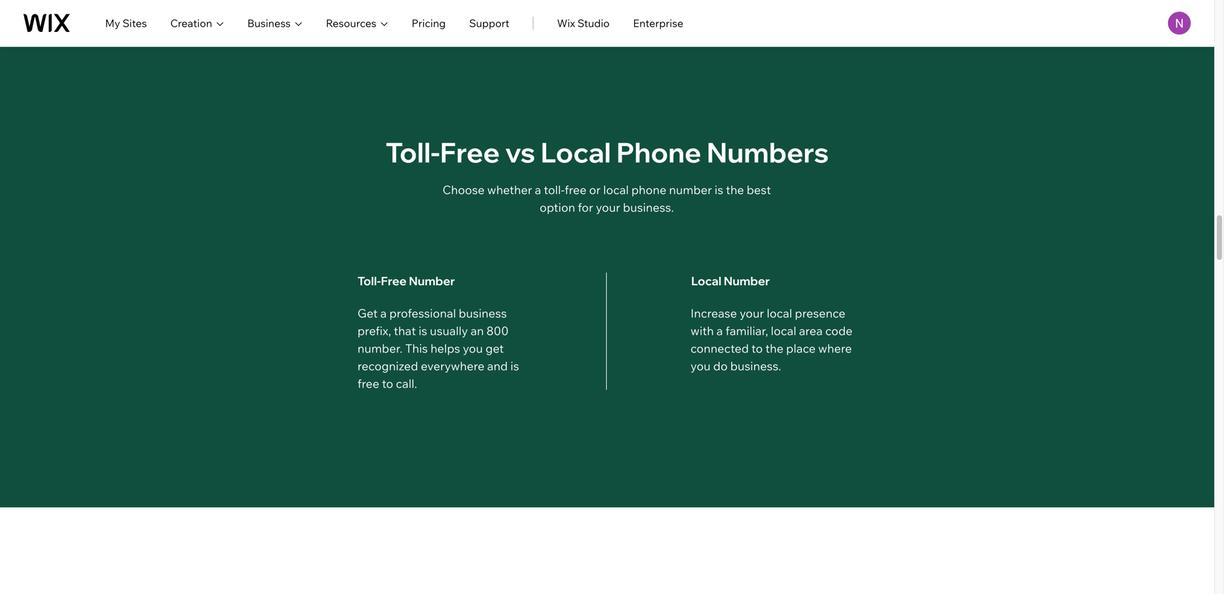 Task type: vqa. For each thing, say whether or not it's contained in the screenshot.
The
yes



Task type: describe. For each thing, give the bounding box(es) containing it.
place
[[786, 341, 816, 356]]

an
[[471, 324, 484, 338]]

business
[[247, 17, 291, 30]]

1 horizontal spatial local
[[691, 274, 722, 288]]

support
[[469, 17, 510, 30]]

free for number
[[381, 274, 407, 288]]

choose whether a toll-free or local phone number is the best option for your business.
[[443, 182, 771, 215]]

my sites
[[105, 17, 147, 30]]

your inside the choose whether a toll-free or local phone number is the best option for your business.
[[596, 200, 620, 215]]

free inside get a professional business prefix, that is usually an 800 number. this helps you get recognized everywhere and is free to call.
[[358, 377, 379, 391]]

option
[[540, 200, 575, 215]]

creation
[[170, 17, 212, 30]]

wix studio link
[[557, 15, 610, 31]]

call.
[[396, 377, 417, 391]]

toll-
[[544, 182, 565, 197]]

business. inside the choose whether a toll-free or local phone number is the best option for your business.
[[623, 200, 674, 215]]

area
[[799, 324, 823, 338]]

helps
[[431, 341, 460, 356]]

creation button
[[170, 15, 224, 31]]

800
[[487, 324, 509, 338]]

best
[[747, 182, 771, 197]]

business. inside increase your local presence with a familiar, local area code connected to the place where you do business.
[[731, 359, 782, 374]]

support link
[[469, 15, 510, 31]]

recognized
[[358, 359, 418, 374]]

1 vertical spatial local
[[767, 306, 792, 321]]

free for vs
[[440, 135, 500, 169]]

presence
[[795, 306, 846, 321]]

pricing link
[[412, 15, 446, 31]]

your inside increase your local presence with a familiar, local area code connected to the place where you do business.
[[740, 306, 764, 321]]

sites
[[123, 17, 147, 30]]

number
[[669, 182, 712, 197]]

0 horizontal spatial is
[[419, 324, 427, 338]]

wix
[[557, 17, 575, 30]]

free inside the choose whether a toll-free or local phone number is the best option for your business.
[[565, 182, 587, 197]]

choose
[[443, 182, 485, 197]]

everywhere
[[421, 359, 485, 374]]

prefix,
[[358, 324, 391, 338]]

you inside get a professional business prefix, that is usually an 800 number. this helps you get recognized everywhere and is free to call.
[[463, 341, 483, 356]]

get a professional business prefix, that is usually an 800 number. this helps you get recognized everywhere and is free to call.
[[358, 306, 519, 391]]

studio
[[578, 17, 610, 30]]

local inside the choose whether a toll-free or local phone number is the best option for your business.
[[603, 182, 629, 197]]

resources button
[[326, 15, 388, 31]]

the inside increase your local presence with a familiar, local area code connected to the place where you do business.
[[766, 341, 784, 356]]

toll- for toll-free number
[[358, 274, 381, 288]]



Task type: locate. For each thing, give the bounding box(es) containing it.
number
[[409, 274, 455, 288], [724, 274, 770, 288]]

1 horizontal spatial the
[[766, 341, 784, 356]]

phone
[[632, 182, 667, 197]]

phone numbers
[[617, 135, 829, 169]]

do
[[713, 359, 728, 374]]

vs
[[505, 135, 535, 169]]

the
[[726, 182, 744, 197], [766, 341, 784, 356]]

free up professional
[[381, 274, 407, 288]]

local up or
[[541, 135, 611, 169]]

usually
[[430, 324, 468, 338]]

whether
[[487, 182, 532, 197]]

0 horizontal spatial toll-
[[358, 274, 381, 288]]

a left toll-
[[535, 182, 541, 197]]

to
[[752, 341, 763, 356], [382, 377, 393, 391]]

1 horizontal spatial your
[[740, 306, 764, 321]]

number.
[[358, 341, 403, 356]]

enterprise
[[633, 17, 684, 30]]

1 vertical spatial to
[[382, 377, 393, 391]]

business button
[[247, 15, 302, 31]]

0 vertical spatial local
[[603, 182, 629, 197]]

0 vertical spatial local
[[541, 135, 611, 169]]

0 vertical spatial free
[[565, 182, 587, 197]]

1 vertical spatial free
[[358, 377, 379, 391]]

1 horizontal spatial is
[[511, 359, 519, 374]]

0 vertical spatial to
[[752, 341, 763, 356]]

business
[[459, 306, 507, 321]]

to down familiar,
[[752, 341, 763, 356]]

0 horizontal spatial your
[[596, 200, 620, 215]]

or
[[589, 182, 601, 197]]

0 horizontal spatial free
[[358, 377, 379, 391]]

free
[[440, 135, 500, 169], [381, 274, 407, 288]]

0 horizontal spatial to
[[382, 377, 393, 391]]

the left the best
[[726, 182, 744, 197]]

2 number from the left
[[724, 274, 770, 288]]

you inside increase your local presence with a familiar, local area code connected to the place where you do business.
[[691, 359, 711, 374]]

a
[[535, 182, 541, 197], [380, 306, 387, 321], [717, 324, 723, 338]]

you left do at the right of page
[[691, 359, 711, 374]]

1 vertical spatial the
[[766, 341, 784, 356]]

for
[[578, 200, 593, 215]]

local
[[541, 135, 611, 169], [691, 274, 722, 288]]

1 vertical spatial is
[[419, 324, 427, 338]]

number up professional
[[409, 274, 455, 288]]

1 number from the left
[[409, 274, 455, 288]]

0 horizontal spatial the
[[726, 182, 744, 197]]

enterprise link
[[633, 15, 684, 31]]

professional
[[389, 306, 456, 321]]

business. right do at the right of page
[[731, 359, 782, 374]]

connected
[[691, 341, 749, 356]]

is
[[715, 182, 724, 197], [419, 324, 427, 338], [511, 359, 519, 374]]

toll-
[[386, 135, 440, 169], [358, 274, 381, 288]]

local up place
[[771, 324, 797, 338]]

free left or
[[565, 182, 587, 197]]

code
[[826, 324, 853, 338]]

0 horizontal spatial business.
[[623, 200, 674, 215]]

1 horizontal spatial free
[[440, 135, 500, 169]]

1 horizontal spatial to
[[752, 341, 763, 356]]

0 vertical spatial a
[[535, 182, 541, 197]]

free
[[565, 182, 587, 197], [358, 377, 379, 391]]

2 vertical spatial local
[[771, 324, 797, 338]]

business.
[[623, 200, 674, 215], [731, 359, 782, 374]]

0 vertical spatial the
[[726, 182, 744, 197]]

a inside increase your local presence with a familiar, local area code connected to the place where you do business.
[[717, 324, 723, 338]]

business. down phone
[[623, 200, 674, 215]]

is inside the choose whether a toll-free or local phone number is the best option for your business.
[[715, 182, 724, 197]]

local up familiar,
[[767, 306, 792, 321]]

resources
[[326, 17, 377, 30]]

this
[[405, 341, 428, 356]]

to down the recognized
[[382, 377, 393, 391]]

the inside the choose whether a toll-free or local phone number is the best option for your business.
[[726, 182, 744, 197]]

local up increase
[[691, 274, 722, 288]]

1 horizontal spatial number
[[724, 274, 770, 288]]

0 vertical spatial business.
[[623, 200, 674, 215]]

1 vertical spatial local
[[691, 274, 722, 288]]

1 vertical spatial free
[[381, 274, 407, 288]]

a right get
[[380, 306, 387, 321]]

0 vertical spatial you
[[463, 341, 483, 356]]

a inside get a professional business prefix, that is usually an 800 number. this helps you get recognized everywhere and is free to call.
[[380, 306, 387, 321]]

where
[[818, 341, 852, 356]]

0 horizontal spatial you
[[463, 341, 483, 356]]

a inside the choose whether a toll-free or local phone number is the best option for your business.
[[535, 182, 541, 197]]

you
[[463, 341, 483, 356], [691, 359, 711, 374]]

2 horizontal spatial a
[[717, 324, 723, 338]]

is down professional
[[419, 324, 427, 338]]

1 horizontal spatial business.
[[731, 359, 782, 374]]

a right with
[[717, 324, 723, 338]]

you down an
[[463, 341, 483, 356]]

with
[[691, 324, 714, 338]]

1 vertical spatial toll-
[[358, 274, 381, 288]]

local number
[[691, 274, 770, 288]]

to inside get a professional business prefix, that is usually an 800 number. this helps you get recognized everywhere and is free to call.
[[382, 377, 393, 391]]

local right or
[[603, 182, 629, 197]]

2 vertical spatial is
[[511, 359, 519, 374]]

1 vertical spatial you
[[691, 359, 711, 374]]

toll-free vs local phone numbers
[[386, 135, 829, 169]]

0 horizontal spatial a
[[380, 306, 387, 321]]

is right the and
[[511, 359, 519, 374]]

1 vertical spatial business.
[[731, 359, 782, 374]]

get
[[358, 306, 378, 321]]

my
[[105, 17, 120, 30]]

my sites link
[[105, 15, 147, 31]]

1 horizontal spatial a
[[535, 182, 541, 197]]

1 horizontal spatial you
[[691, 359, 711, 374]]

0 vertical spatial your
[[596, 200, 620, 215]]

1 vertical spatial a
[[380, 306, 387, 321]]

that
[[394, 324, 416, 338]]

1 horizontal spatial free
[[565, 182, 587, 197]]

familiar,
[[726, 324, 768, 338]]

local
[[603, 182, 629, 197], [767, 306, 792, 321], [771, 324, 797, 338]]

profile image image
[[1168, 12, 1191, 35]]

is right number
[[715, 182, 724, 197]]

0 vertical spatial is
[[715, 182, 724, 197]]

toll- for toll-free vs local phone numbers
[[386, 135, 440, 169]]

and
[[487, 359, 508, 374]]

2 horizontal spatial is
[[715, 182, 724, 197]]

your down or
[[596, 200, 620, 215]]

0 vertical spatial free
[[440, 135, 500, 169]]

1 horizontal spatial toll-
[[386, 135, 440, 169]]

0 vertical spatial toll-
[[386, 135, 440, 169]]

increase your local presence with a familiar, local area code connected to the place where you do business.
[[691, 306, 853, 374]]

your up familiar,
[[740, 306, 764, 321]]

to inside increase your local presence with a familiar, local area code connected to the place where you do business.
[[752, 341, 763, 356]]

0 horizontal spatial number
[[409, 274, 455, 288]]

0 horizontal spatial local
[[541, 135, 611, 169]]

increase
[[691, 306, 737, 321]]

the left place
[[766, 341, 784, 356]]

wix studio
[[557, 17, 610, 30]]

free up choose
[[440, 135, 500, 169]]

number up increase
[[724, 274, 770, 288]]

pricing
[[412, 17, 446, 30]]

your
[[596, 200, 620, 215], [740, 306, 764, 321]]

toll-free number
[[358, 274, 455, 288]]

2 vertical spatial a
[[717, 324, 723, 338]]

1 vertical spatial your
[[740, 306, 764, 321]]

get
[[486, 341, 504, 356]]

free down the recognized
[[358, 377, 379, 391]]

0 horizontal spatial free
[[381, 274, 407, 288]]



